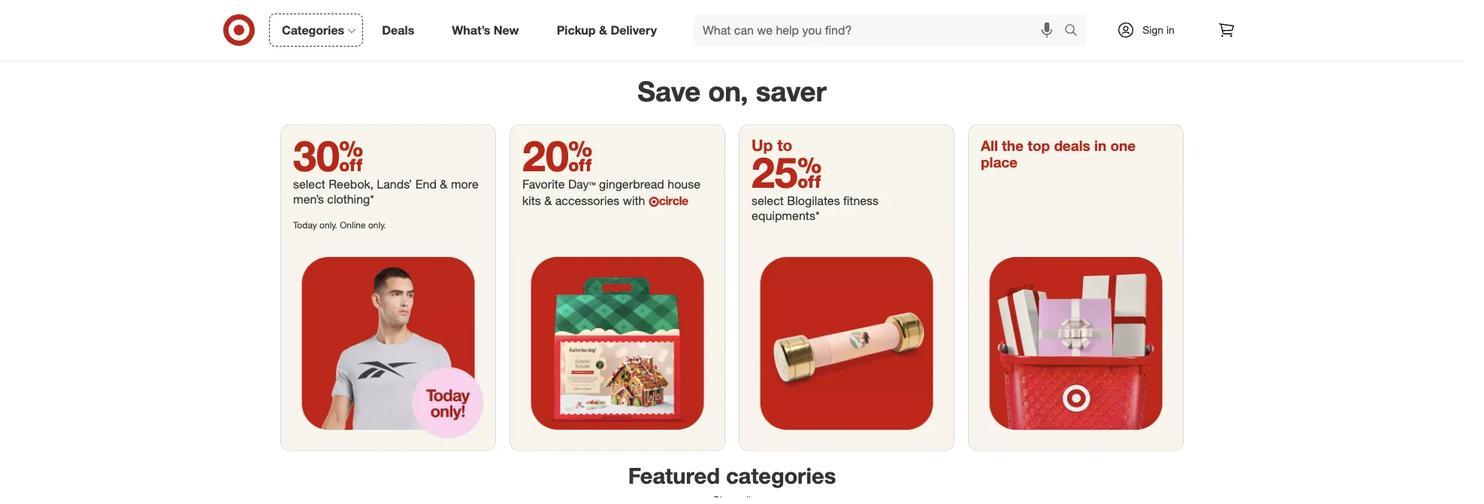 Task type: describe. For each thing, give the bounding box(es) containing it.
deals link
[[369, 14, 433, 47]]

the
[[1002, 137, 1024, 154]]

& inside 30 select reebok, lands' end & more men's clothing*
[[440, 177, 448, 192]]

categories
[[282, 23, 344, 37]]

one
[[1111, 137, 1136, 154]]

on,
[[708, 75, 748, 108]]

pickup & delivery link
[[544, 14, 676, 47]]

sign in
[[1143, 23, 1175, 36]]

circle
[[659, 194, 688, 208]]

categories
[[726, 463, 836, 490]]

in inside all the top deals in one place
[[1095, 137, 1107, 154]]

gingerbread
[[599, 177, 664, 192]]

sign in link
[[1104, 14, 1198, 47]]

today only! image
[[281, 237, 495, 451]]

gingerbread house kits & accessories with
[[522, 177, 701, 208]]

0 vertical spatial &
[[599, 23, 607, 37]]

favorite
[[522, 177, 565, 192]]

30
[[293, 130, 363, 181]]

blogilates
[[787, 194, 840, 209]]

favorite day ™
[[522, 177, 596, 192]]

What can we help you find? suggestions appear below search field
[[694, 14, 1068, 47]]

™
[[589, 177, 596, 192]]

2 only. from the left
[[368, 219, 386, 231]]

top
[[1028, 137, 1050, 154]]

place
[[981, 154, 1018, 172]]

more
[[451, 177, 479, 192]]

20
[[522, 130, 593, 181]]

fitness
[[843, 194, 879, 209]]

equipments*
[[752, 209, 820, 224]]

lands'
[[377, 177, 412, 192]]

pickup
[[557, 23, 596, 37]]

save on, saver
[[638, 75, 827, 108]]

day
[[568, 177, 589, 192]]



Task type: vqa. For each thing, say whether or not it's contained in the screenshot.
Day
yes



Task type: locate. For each thing, give the bounding box(es) containing it.
end
[[416, 177, 437, 192]]

in right sign
[[1167, 23, 1175, 36]]

with
[[623, 194, 645, 208]]

& right kits
[[544, 194, 552, 208]]

today
[[293, 219, 317, 231]]

what's new link
[[439, 14, 538, 47]]

2 horizontal spatial &
[[599, 23, 607, 37]]

search
[[1058, 24, 1094, 39]]

1 horizontal spatial in
[[1167, 23, 1175, 36]]

up
[[752, 136, 773, 155]]

to
[[777, 136, 793, 155]]

&
[[599, 23, 607, 37], [440, 177, 448, 192], [544, 194, 552, 208]]

select inside 30 select reebok, lands' end & more men's clothing*
[[293, 177, 325, 192]]

in left one
[[1095, 137, 1107, 154]]

search button
[[1058, 14, 1094, 50]]

deals
[[1054, 137, 1091, 154]]

delivery
[[611, 23, 657, 37]]

categories link
[[269, 14, 363, 47]]

2 vertical spatial &
[[544, 194, 552, 208]]

select
[[293, 177, 325, 192], [752, 194, 784, 209]]

featured categories
[[628, 463, 836, 490]]

save
[[638, 75, 701, 108]]

in
[[1167, 23, 1175, 36], [1095, 137, 1107, 154]]

up to
[[752, 136, 793, 155]]

25
[[752, 147, 822, 198]]

0 vertical spatial select
[[293, 177, 325, 192]]

sign
[[1143, 23, 1164, 36]]

today only. online only.
[[293, 219, 386, 231]]

saver
[[756, 75, 827, 108]]

0 horizontal spatial select
[[293, 177, 325, 192]]

select up equipments* in the right of the page
[[752, 194, 784, 209]]

all the top deals in one place
[[981, 137, 1136, 172]]

only.
[[320, 219, 337, 231], [368, 219, 386, 231]]

select blogilates fitness equipments*
[[752, 194, 879, 224]]

all
[[981, 137, 998, 154]]

& inside "gingerbread house kits & accessories with"
[[544, 194, 552, 208]]

featured
[[628, 463, 720, 490]]

0 horizontal spatial in
[[1095, 137, 1107, 154]]

0 horizontal spatial only.
[[320, 219, 337, 231]]

what's new
[[452, 23, 519, 37]]

kits
[[522, 194, 541, 208]]

online
[[340, 219, 366, 231]]

0 vertical spatial in
[[1167, 23, 1175, 36]]

30 select reebok, lands' end & more men's clothing*
[[293, 130, 479, 207]]

1 vertical spatial select
[[752, 194, 784, 209]]

1 horizontal spatial &
[[544, 194, 552, 208]]

select inside select blogilates fitness equipments*
[[752, 194, 784, 209]]

1 only. from the left
[[320, 219, 337, 231]]

only. right online
[[368, 219, 386, 231]]

what's
[[452, 23, 490, 37]]

1 horizontal spatial only.
[[368, 219, 386, 231]]

new
[[494, 23, 519, 37]]

1 vertical spatial &
[[440, 177, 448, 192]]

men's
[[293, 192, 324, 207]]

pickup & delivery
[[557, 23, 657, 37]]

clothing*
[[327, 192, 374, 207]]

0 horizontal spatial &
[[440, 177, 448, 192]]

deals
[[382, 23, 414, 37]]

only. right today
[[320, 219, 337, 231]]

1 vertical spatial in
[[1095, 137, 1107, 154]]

reebok,
[[329, 177, 374, 192]]

& right end
[[440, 177, 448, 192]]

accessories
[[555, 194, 620, 208]]

select up men's
[[293, 177, 325, 192]]

all the top deals in one place link
[[969, 125, 1183, 451]]

house
[[668, 177, 701, 192]]

1 horizontal spatial select
[[752, 194, 784, 209]]

& right pickup
[[599, 23, 607, 37]]



